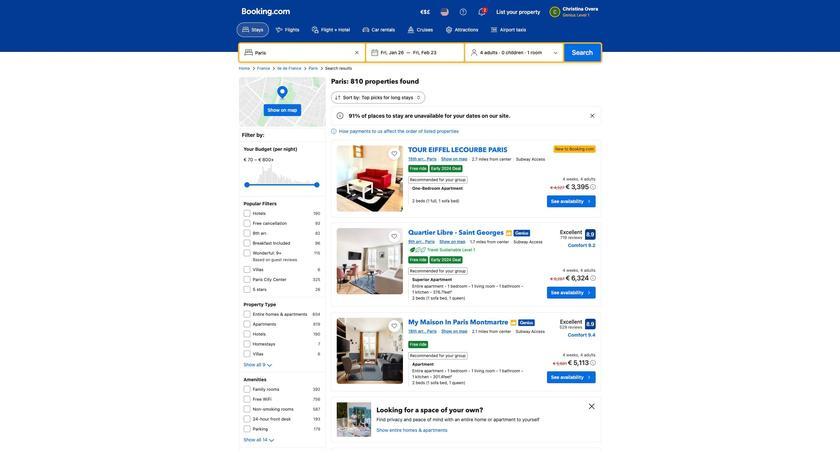 Task type: describe. For each thing, give the bounding box(es) containing it.
my maison in paris montmartre image
[[337, 318, 403, 385]]

search results updated. paris: 810 properties found. element
[[331, 77, 602, 86]]

excellent element for scored 8.9 element corresponding to the quartier libre - saint georges image
[[560, 229, 583, 237]]

tour eiffel lecourbe paris image
[[337, 146, 403, 212]]

scored 8.9 element for my maison in paris montmartre image in the left of the page
[[585, 319, 596, 330]]

looking for a space of your own? image
[[337, 403, 371, 438]]

this property is part of our preferred partner program. it's committed to providing excellent service and good value. it'll pay us a higher commission if you make a booking. image
[[511, 320, 517, 327]]

excellent element for scored 8.9 element for my maison in paris montmartre image in the left of the page
[[560, 318, 583, 326]]

this property is part of our preferred partner program. it's committed to providing excellent service and good value. it'll pay us a higher commission if you make a booking. image for the excellent element corresponding to scored 8.9 element for my maison in paris montmartre image in the left of the page
[[511, 320, 517, 327]]



Task type: locate. For each thing, give the bounding box(es) containing it.
scored 8.9 element
[[585, 230, 596, 240], [585, 319, 596, 330]]

group
[[247, 180, 317, 191]]

0 vertical spatial scored 8.9 element
[[585, 230, 596, 240]]

this property is part of our preferred partner program. it's committed to providing excellent service and good value. it'll pay us a higher commission if you make a booking. image for the excellent element associated with scored 8.9 element corresponding to the quartier libre - saint georges image
[[506, 230, 513, 237]]

this property is part of our preferred partner program. it's committed to providing excellent service and good value. it'll pay us a higher commission if you make a booking. image
[[506, 230, 513, 237], [506, 230, 513, 237], [511, 320, 517, 327]]

1 vertical spatial excellent element
[[560, 318, 583, 326]]

0 vertical spatial excellent element
[[560, 229, 583, 237]]

quartier libre - saint georges image
[[337, 229, 403, 295]]

2 scored 8.9 element from the top
[[585, 319, 596, 330]]

genius discounts available at this property. image
[[514, 230, 531, 237], [514, 230, 531, 237], [519, 320, 535, 327], [519, 320, 535, 327]]

1 vertical spatial scored 8.9 element
[[585, 319, 596, 330]]

excellent element
[[560, 229, 583, 237], [560, 318, 583, 326]]

scored 8.9 element for the quartier libre - saint georges image
[[585, 230, 596, 240]]

Where are you going? field
[[253, 47, 353, 59]]

your account menu christina overa genius level 1 element
[[550, 3, 601, 18]]

1 scored 8.9 element from the top
[[585, 230, 596, 240]]

booking.com image
[[242, 8, 290, 16]]



Task type: vqa. For each thing, say whether or not it's contained in the screenshot.
The Scored 8.9 element
yes



